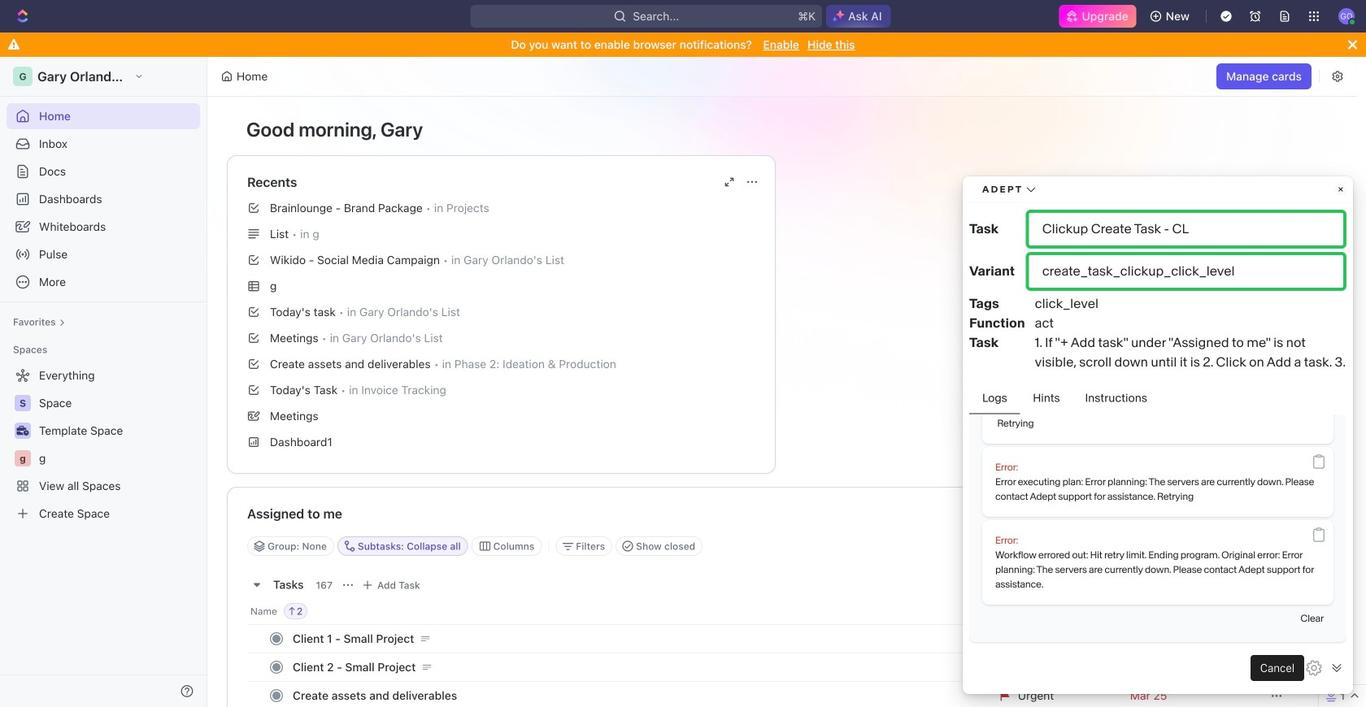 Task type: vqa. For each thing, say whether or not it's contained in the screenshot.
'Gary Orlando's Workspace, ,' element
yes



Task type: locate. For each thing, give the bounding box(es) containing it.
tree
[[7, 363, 200, 527]]

tree inside sidebar "navigation"
[[7, 363, 200, 527]]

sidebar navigation
[[0, 57, 211, 708]]



Task type: describe. For each thing, give the bounding box(es) containing it.
space, , element
[[15, 395, 31, 412]]

g, , element
[[15, 451, 31, 467]]

business time image
[[17, 426, 29, 436]]

gary orlando's workspace, , element
[[13, 67, 33, 86]]

Search tasks... text field
[[1088, 535, 1250, 559]]



